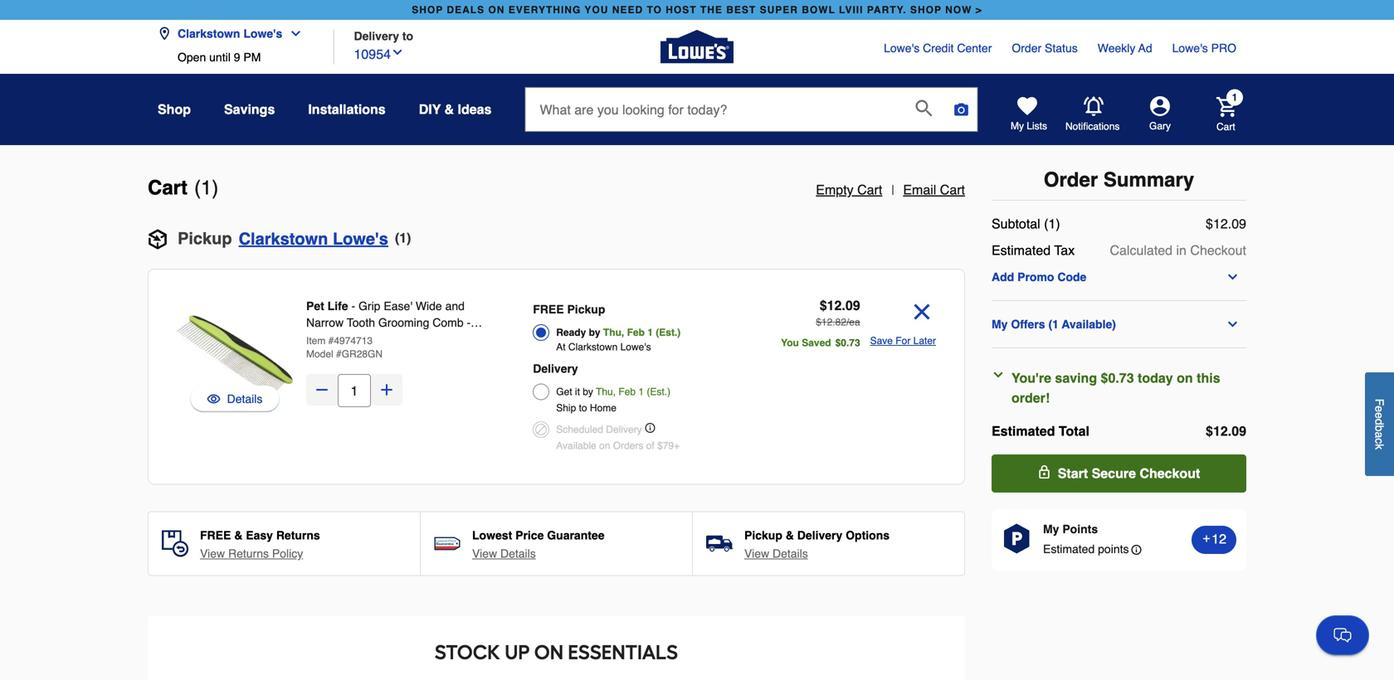 Task type: locate. For each thing, give the bounding box(es) containing it.
chevron down image
[[282, 27, 302, 40], [1226, 271, 1239, 284], [1226, 318, 1239, 331]]

#gr28gn
[[336, 349, 383, 360]]

09 inside the $ 12 . 09 $ 12 . 82 /ea
[[846, 298, 860, 313]]

checkout for start secure checkout
[[1140, 466, 1200, 481]]

0 horizontal spatial details
[[227, 393, 263, 406]]

1 vertical spatial to
[[579, 402, 587, 414]]

chevron down image left you're
[[992, 368, 1005, 382]]

1 horizontal spatial plus image
[[1202, 534, 1212, 544]]

1 vertical spatial chevron down image
[[992, 368, 1005, 382]]

checkout
[[1190, 243, 1246, 258], [1140, 466, 1200, 481]]

estimated down the order!
[[992, 424, 1055, 439]]

my points
[[1043, 523, 1098, 536]]

policy
[[272, 547, 303, 561]]

lowest
[[472, 529, 512, 542]]

0 horizontal spatial free
[[200, 529, 231, 542]]

by up at clarkstown lowe's at the left of the page
[[589, 327, 600, 339]]

to for delivery
[[402, 29, 413, 43]]

to
[[402, 29, 413, 43], [579, 402, 587, 414]]

2 horizontal spatial my
[[1043, 523, 1059, 536]]

delivery to
[[354, 29, 413, 43]]

3 view from the left
[[744, 547, 769, 561]]

$
[[1206, 216, 1213, 232], [820, 298, 827, 313], [816, 317, 821, 328], [835, 337, 841, 349], [1206, 424, 1213, 439]]

0 vertical spatial pickup
[[178, 229, 232, 248]]

view inside free & easy returns view returns policy
[[200, 547, 225, 561]]

0 vertical spatial my
[[1011, 120, 1024, 132]]

free up ready
[[533, 303, 564, 316]]

estimated down subtotal (1)
[[992, 243, 1051, 258]]

e up d
[[1373, 406, 1386, 413]]

thu, up at clarkstown lowe's at the left of the page
[[603, 327, 624, 339]]

& for pickup
[[786, 529, 794, 542]]

save
[[870, 335, 893, 347]]

1 horizontal spatial (1)
[[1044, 216, 1060, 232]]

d
[[1373, 419, 1386, 425]]

returns up policy
[[276, 529, 320, 542]]

$79+
[[657, 440, 680, 452]]

0 vertical spatial plus image
[[378, 382, 395, 398]]

clarkstown up pet
[[239, 229, 328, 248]]

credit
[[923, 41, 954, 55]]

lowe's inside "lowe's pro" link
[[1172, 41, 1208, 55]]

$ 12 . 09 down the this
[[1206, 424, 1246, 439]]

estimated points
[[1043, 543, 1129, 556]]

thu, up 'home'
[[596, 386, 616, 398]]

2 vertical spatial estimated
[[1043, 543, 1095, 556]]

stock up on essentials heading
[[164, 636, 949, 669]]

feb
[[627, 327, 645, 339], [619, 386, 636, 398]]

1 horizontal spatial &
[[444, 102, 454, 117]]

option group containing free pickup
[[533, 298, 763, 456]]

0 vertical spatial order
[[1012, 41, 1042, 55]]

1 view from the left
[[200, 547, 225, 561]]

to for ship
[[579, 402, 587, 414]]

0 vertical spatial checkout
[[1190, 243, 1246, 258]]

0 vertical spatial on
[[1177, 371, 1193, 386]]

my left lists
[[1011, 120, 1024, 132]]

1 $ 12 . 09 from the top
[[1206, 216, 1246, 232]]

feb up scheduled delivery at bottom
[[619, 386, 636, 398]]

1 vertical spatial order
[[1044, 168, 1098, 191]]

0 horizontal spatial to
[[402, 29, 413, 43]]

0 vertical spatial thu,
[[603, 327, 624, 339]]

saving
[[1055, 371, 1097, 386]]

my left points
[[1043, 523, 1059, 536]]

(est.) up get it by thu, feb 1 (est.)
[[656, 327, 681, 339]]

view inside the lowest price guarantee view details
[[472, 547, 497, 561]]

pickup inside pickup & delivery options view details
[[744, 529, 783, 542]]

estimated down my points
[[1043, 543, 1095, 556]]

total
[[1059, 424, 1090, 439]]

0 vertical spatial by
[[589, 327, 600, 339]]

summary
[[1104, 168, 1194, 191]]

quickview image
[[207, 391, 220, 407]]

installations
[[308, 102, 386, 117]]

order down notifications
[[1044, 168, 1098, 191]]

2 vertical spatial 09
[[1232, 424, 1246, 439]]

& right diy
[[444, 102, 454, 117]]

on
[[1177, 371, 1193, 386], [599, 440, 610, 452]]

item
[[306, 335, 326, 347]]

details
[[227, 393, 263, 406], [500, 547, 536, 561], [773, 547, 808, 561]]

checkout inside "start secure checkout" button
[[1140, 466, 1200, 481]]

1 horizontal spatial to
[[579, 402, 587, 414]]

0 horizontal spatial on
[[599, 440, 610, 452]]

empty cart
[[816, 182, 882, 198]]

chevron down image inside add promo code link
[[1226, 271, 1239, 284]]

cart
[[1217, 121, 1235, 133], [148, 176, 188, 199], [857, 182, 882, 198], [940, 182, 965, 198]]

shop button
[[158, 95, 191, 124]]

plus image
[[378, 382, 395, 398], [1202, 534, 1212, 544]]

$ 12 . 09 $ 12 . 82 /ea
[[816, 298, 860, 328]]

lowe's inside lowe's credit center link
[[884, 41, 920, 55]]

1 vertical spatial thu,
[[596, 386, 616, 398]]

order status
[[1012, 41, 1078, 55]]

lowe's up - on the left top of page
[[333, 229, 388, 248]]

1 e from the top
[[1373, 406, 1386, 413]]

2 horizontal spatial details
[[773, 547, 808, 561]]

bowl
[[802, 4, 836, 16]]

& left options at the right of page
[[786, 529, 794, 542]]

cart ( 1 )
[[148, 176, 219, 199]]

clarkstown down ready
[[568, 341, 618, 353]]

& left easy
[[234, 529, 243, 542]]

1 vertical spatial pickup
[[567, 303, 605, 316]]

feb up at clarkstown lowe's at the left of the page
[[627, 327, 645, 339]]

returns down easy
[[228, 547, 269, 561]]

my for my lists
[[1011, 120, 1024, 132]]

& inside 'button'
[[444, 102, 454, 117]]

estimated for estimated total
[[992, 424, 1055, 439]]

pickup clarkstown lowe's (1)
[[178, 229, 411, 248]]

0 vertical spatial to
[[402, 29, 413, 43]]

lowe's home improvement lists image
[[1017, 96, 1037, 116]]

2 vertical spatial my
[[1043, 523, 1059, 536]]

lowe's home improvement cart image
[[1217, 97, 1237, 117]]

pickup for clarkstown
[[178, 229, 232, 248]]

lowe's home improvement notification center image
[[1084, 96, 1104, 116]]

f e e d b a c k button
[[1365, 373, 1394, 476]]

order summary
[[1044, 168, 1194, 191]]

empty
[[816, 182, 854, 198]]

lowe's inside clarkstown lowe's button
[[243, 27, 282, 40]]

ready
[[556, 327, 586, 339]]

estimated for estimated tax
[[992, 243, 1051, 258]]

checkout right in
[[1190, 243, 1246, 258]]

clarkstown inside pickup clarkstown lowe's (1)
[[239, 229, 328, 248]]

1 horizontal spatial shop
[[910, 4, 942, 16]]

view
[[200, 547, 225, 561], [472, 547, 497, 561], [744, 547, 769, 561]]

1 vertical spatial $ 12 . 09
[[1206, 424, 1246, 439]]

0 horizontal spatial view
[[200, 547, 225, 561]]

clarkstown up open until 9 pm
[[178, 27, 240, 40]]

my inside "link"
[[1011, 120, 1024, 132]]

my left offers in the right top of the page
[[992, 318, 1008, 331]]

order
[[1012, 41, 1042, 55], [1044, 168, 1098, 191]]

my for my offers (1 available)
[[992, 318, 1008, 331]]

Stepper number input field with increment and decrement buttons number field
[[338, 374, 371, 407]]

(est.) up info image
[[647, 386, 671, 398]]

f
[[1373, 399, 1386, 406]]

view returns policy link
[[200, 546, 303, 562]]

1 vertical spatial 09
[[846, 298, 860, 313]]

chevron down image inside 10954 "button"
[[391, 46, 404, 59]]

diy
[[419, 102, 441, 117]]

available
[[556, 440, 596, 452]]

0 horizontal spatial (1)
[[395, 230, 411, 246]]

1 vertical spatial returns
[[228, 547, 269, 561]]

free inside free & easy returns view returns policy
[[200, 529, 231, 542]]

0 horizontal spatial shop
[[412, 4, 443, 16]]

1 horizontal spatial view
[[472, 547, 497, 561]]

details inside pickup & delivery options view details
[[773, 547, 808, 561]]

lowe's pro link
[[1172, 40, 1237, 56]]

2 horizontal spatial pickup
[[744, 529, 783, 542]]

0 horizontal spatial pickup
[[178, 229, 232, 248]]

delivery left options at the right of page
[[797, 529, 843, 542]]

lowe's up pm
[[243, 27, 282, 40]]

1 vertical spatial estimated
[[992, 424, 1055, 439]]

clarkstown for pickup
[[239, 229, 328, 248]]

free pickup
[[533, 303, 605, 316]]

party.
[[867, 4, 907, 16]]

checkout for calculated in checkout
[[1190, 243, 1246, 258]]

2 $ 12 . 09 from the top
[[1206, 424, 1246, 439]]

2 vertical spatial chevron down image
[[1226, 318, 1239, 331]]

home
[[590, 402, 617, 414]]

free for free pickup
[[533, 303, 564, 316]]

pickup image
[[148, 229, 168, 249]]

view inside pickup & delivery options view details
[[744, 547, 769, 561]]

my lists
[[1011, 120, 1047, 132]]

available on orders of $79+
[[556, 440, 680, 452]]

minus image
[[314, 382, 330, 398]]

e up b on the bottom of page
[[1373, 413, 1386, 419]]

1 vertical spatial my
[[992, 318, 1008, 331]]

shop
[[158, 102, 191, 117]]

by right it
[[583, 386, 593, 398]]

b
[[1373, 425, 1386, 432]]

info image
[[1132, 545, 1142, 555]]

chevron down image inside you're saving  $0.73  today on this order! "link"
[[992, 368, 1005, 382]]

up
[[505, 641, 530, 665]]

delivery up orders
[[606, 424, 642, 436]]

.
[[1228, 216, 1232, 232], [842, 298, 846, 313], [833, 317, 835, 328], [846, 337, 849, 349], [1228, 424, 1232, 439]]

2 horizontal spatial &
[[786, 529, 794, 542]]

0 horizontal spatial my
[[992, 318, 1008, 331]]

$ 12 . 09 up calculated in checkout
[[1206, 216, 1246, 232]]

my for my points
[[1043, 523, 1059, 536]]

shop left now
[[910, 4, 942, 16]]

cart down lowe's home improvement cart icon
[[1217, 121, 1235, 133]]

chevron down image down delivery to
[[391, 46, 404, 59]]

1 view details link from the left
[[472, 546, 536, 562]]

& inside free & easy returns view returns policy
[[234, 529, 243, 542]]

installations button
[[308, 95, 386, 124]]

0 vertical spatial free
[[533, 303, 564, 316]]

12
[[1213, 216, 1228, 232], [827, 298, 842, 313], [821, 317, 833, 328], [1213, 424, 1228, 439], [1212, 532, 1227, 547]]

2 vertical spatial pickup
[[744, 529, 783, 542]]

shop left deals
[[412, 4, 443, 16]]

1 horizontal spatial view details link
[[744, 546, 808, 562]]

2 horizontal spatial view
[[744, 547, 769, 561]]

view details link
[[472, 546, 536, 562], [744, 546, 808, 562]]

points
[[1063, 523, 1098, 536]]

1 vertical spatial plus image
[[1202, 534, 1212, 544]]

location image
[[158, 27, 171, 40]]

chevron down image inside my offers (1 available) link
[[1226, 318, 1239, 331]]

lowe's left pro
[[1172, 41, 1208, 55]]

remove item image
[[908, 298, 936, 326]]

1 horizontal spatial on
[[1177, 371, 1193, 386]]

1 horizontal spatial details
[[500, 547, 536, 561]]

0 horizontal spatial returns
[[228, 547, 269, 561]]

pickup inside pickup clarkstown lowe's (1)
[[178, 229, 232, 248]]

0 vertical spatial $ 12 . 09
[[1206, 216, 1246, 232]]

diy & ideas
[[419, 102, 492, 117]]

grip ease' wide and narrow tooth grooming comb - green | removes mats, tangles, and knots | rubberized grips for precision control image
[[175, 296, 295, 416]]

email cart button
[[903, 180, 965, 200]]

0 horizontal spatial view details link
[[472, 546, 536, 562]]

weekly ad link
[[1098, 40, 1152, 56]]

block image
[[533, 422, 550, 438]]

essentials
[[568, 641, 678, 665]]

0 vertical spatial chevron down image
[[282, 27, 302, 40]]

subtotal
[[992, 216, 1040, 232]]

2 vertical spatial clarkstown
[[568, 341, 618, 353]]

)
[[212, 176, 219, 199]]

free up view returns policy "link"
[[200, 529, 231, 542]]

1 horizontal spatial chevron down image
[[992, 368, 1005, 382]]

view for free & easy returns view returns policy
[[200, 547, 225, 561]]

0 horizontal spatial &
[[234, 529, 243, 542]]

1 horizontal spatial order
[[1044, 168, 1098, 191]]

& for free
[[234, 529, 243, 542]]

& for diy
[[444, 102, 454, 117]]

lowe's left credit at the right of page
[[884, 41, 920, 55]]

status
[[1045, 41, 1078, 55]]

at
[[556, 341, 566, 353]]

0 horizontal spatial order
[[1012, 41, 1042, 55]]

1 vertical spatial clarkstown
[[239, 229, 328, 248]]

0 vertical spatial clarkstown
[[178, 27, 240, 40]]

$ 12 . 09 for total
[[1206, 424, 1246, 439]]

& inside pickup & delivery options view details
[[786, 529, 794, 542]]

on down scheduled delivery at bottom
[[599, 440, 610, 452]]

0 vertical spatial estimated
[[992, 243, 1051, 258]]

of
[[646, 440, 655, 452]]

1
[[1232, 92, 1238, 103], [201, 176, 212, 199], [648, 327, 653, 339], [639, 386, 644, 398]]

option group
[[533, 298, 763, 456]]

my lists link
[[1011, 96, 1047, 133]]

1 vertical spatial free
[[200, 529, 231, 542]]

order left status at the top
[[1012, 41, 1042, 55]]

checkout right secure
[[1140, 466, 1200, 481]]

1 horizontal spatial my
[[1011, 120, 1024, 132]]

0 vertical spatial returns
[[276, 529, 320, 542]]

09
[[1232, 216, 1246, 232], [846, 298, 860, 313], [1232, 424, 1246, 439]]

later
[[913, 335, 936, 347]]

on left the this
[[1177, 371, 1193, 386]]

model
[[306, 349, 333, 360]]

(1) inside pickup clarkstown lowe's (1)
[[395, 230, 411, 246]]

1 horizontal spatial free
[[533, 303, 564, 316]]

lowe's
[[243, 27, 282, 40], [884, 41, 920, 55], [1172, 41, 1208, 55], [333, 229, 388, 248], [620, 341, 651, 353]]

view for pickup & delivery options view details
[[744, 547, 769, 561]]

(est.)
[[656, 327, 681, 339], [647, 386, 671, 398]]

clarkstown inside button
[[178, 27, 240, 40]]

chevron down image
[[391, 46, 404, 59], [992, 368, 1005, 382]]

1 vertical spatial chevron down image
[[1226, 271, 1239, 284]]

2 view details link from the left
[[744, 546, 808, 562]]

guarantee
[[547, 529, 605, 542]]

now
[[945, 4, 972, 16]]

None search field
[[525, 87, 978, 147]]

1 vertical spatial checkout
[[1140, 466, 1200, 481]]

free
[[533, 303, 564, 316], [200, 529, 231, 542]]

0 vertical spatial chevron down image
[[391, 46, 404, 59]]

0 vertical spatial 09
[[1232, 216, 1246, 232]]

2 view from the left
[[472, 547, 497, 561]]

0 horizontal spatial chevron down image
[[391, 46, 404, 59]]

scheduled delivery
[[556, 424, 642, 436]]

cart right the empty
[[857, 182, 882, 198]]



Task type: vqa. For each thing, say whether or not it's contained in the screenshot.
the left Pickup
yes



Task type: describe. For each thing, give the bounding box(es) containing it.
order!
[[1012, 390, 1050, 406]]

this
[[1197, 371, 1220, 386]]

1 shop from the left
[[412, 4, 443, 16]]

start
[[1058, 466, 1088, 481]]

today
[[1138, 371, 1173, 386]]

(1
[[1049, 318, 1059, 331]]

09 for subtotal (1)
[[1232, 216, 1246, 232]]

orders
[[613, 440, 644, 452]]

info image
[[645, 423, 655, 433]]

search image
[[916, 100, 932, 116]]

savings
[[224, 102, 275, 117]]

1 horizontal spatial pickup
[[567, 303, 605, 316]]

estimated total
[[992, 424, 1090, 439]]

09 for estimated total
[[1232, 424, 1246, 439]]

get it by thu, feb 1 (est.)
[[556, 386, 671, 398]]

available)
[[1062, 318, 1116, 331]]

the
[[700, 4, 723, 16]]

lowe's home improvement logo image
[[661, 10, 734, 83]]

1 vertical spatial (est.)
[[647, 386, 671, 398]]

lowe's down ready by thu, feb 1 (est.)
[[620, 341, 651, 353]]

add promo code link
[[992, 267, 1246, 287]]

0 horizontal spatial plus image
[[378, 382, 395, 398]]

order for order summary
[[1044, 168, 1098, 191]]

my offers (1 available) link
[[992, 315, 1246, 334]]

tax
[[1054, 243, 1075, 258]]

on
[[488, 4, 505, 16]]

add
[[992, 271, 1014, 284]]

shop deals on everything you need to host the best super bowl lviii party. shop now > link
[[409, 0, 986, 20]]

delivery inside pickup & delivery options view details
[[797, 529, 843, 542]]

ship to home
[[556, 402, 617, 414]]

clarkstown for at
[[568, 341, 618, 353]]

my offers (1 available)
[[992, 318, 1116, 331]]

stock
[[435, 641, 500, 665]]

chevron down image for my offers (1 available)
[[1226, 318, 1239, 331]]

free & easy returns view returns policy
[[200, 529, 320, 561]]

10954
[[354, 46, 391, 62]]

in
[[1176, 243, 1187, 258]]

for
[[896, 335, 911, 347]]

open until 9 pm
[[178, 51, 261, 64]]

lviii
[[839, 4, 863, 16]]

open
[[178, 51, 206, 64]]

lowe's inside pickup clarkstown lowe's (1)
[[333, 229, 388, 248]]

gary
[[1149, 120, 1171, 132]]

pro
[[1211, 41, 1237, 55]]

2 e from the top
[[1373, 413, 1386, 419]]

1 vertical spatial by
[[583, 386, 593, 398]]

clarkstown lowe's link
[[239, 229, 388, 249]]

subtotal (1)
[[992, 216, 1060, 232]]

start secure checkout
[[1058, 466, 1200, 481]]

delivery up 10954 at the left top of page
[[354, 29, 399, 43]]

c
[[1373, 438, 1386, 444]]

Search Query text field
[[526, 88, 902, 131]]

camera image
[[953, 101, 970, 118]]

email cart
[[903, 182, 965, 198]]

9
[[234, 51, 240, 64]]

estimated for estimated points
[[1043, 543, 1095, 556]]

on
[[534, 641, 564, 665]]

you're saving  $0.73  today on this order! link
[[992, 368, 1240, 408]]

(
[[194, 176, 201, 199]]

$ 12 . 09 for (1)
[[1206, 216, 1246, 232]]

shop deals on everything you need to host the best super bowl lviii party. shop now >
[[412, 4, 982, 16]]

k
[[1373, 444, 1386, 450]]

to
[[647, 4, 662, 16]]

until
[[209, 51, 231, 64]]

lowe's pro
[[1172, 41, 1237, 55]]

secure
[[1092, 466, 1136, 481]]

cart right email
[[940, 182, 965, 198]]

pickup for &
[[744, 529, 783, 542]]

ad
[[1139, 41, 1152, 55]]

you
[[781, 337, 799, 349]]

free for free & easy returns view returns policy
[[200, 529, 231, 542]]

view details link for view
[[744, 546, 808, 562]]

it
[[575, 386, 580, 398]]

savings button
[[224, 95, 275, 124]]

clarkstown lowe's
[[178, 27, 282, 40]]

save for later
[[870, 335, 936, 347]]

chevron down image for add promo code
[[1226, 271, 1239, 284]]

scheduled
[[556, 424, 603, 436]]

super
[[760, 4, 798, 16]]

secure image
[[1038, 466, 1051, 479]]

deals
[[447, 4, 485, 16]]

add promo code
[[992, 271, 1087, 284]]

delivery down at
[[533, 362, 578, 376]]

start secure checkout button
[[992, 455, 1246, 493]]

order for order status
[[1012, 41, 1042, 55]]

0 vertical spatial feb
[[627, 327, 645, 339]]

lists
[[1027, 120, 1047, 132]]

chevron down image inside clarkstown lowe's button
[[282, 27, 302, 40]]

estimated tax
[[992, 243, 1075, 258]]

view details link for details
[[472, 546, 536, 562]]

diy & ideas button
[[419, 95, 492, 124]]

1 vertical spatial feb
[[619, 386, 636, 398]]

#4974713
[[328, 335, 373, 347]]

offers
[[1011, 318, 1045, 331]]

you're saving  $0.73  today on this order!
[[1012, 371, 1220, 406]]

life
[[328, 300, 348, 313]]

1 horizontal spatial returns
[[276, 529, 320, 542]]

options
[[846, 529, 890, 542]]

save for later button
[[870, 333, 936, 349]]

you saved $ 0 . 73
[[781, 337, 860, 349]]

1 vertical spatial on
[[599, 440, 610, 452]]

cart left (
[[148, 176, 188, 199]]

lowe's credit center
[[884, 41, 992, 55]]

clarkstown lowe's button
[[158, 17, 309, 51]]

pet life -
[[306, 300, 359, 313]]

ready by thu, feb 1 (est.)
[[556, 327, 681, 339]]

code
[[1058, 271, 1087, 284]]

speech bubbles outlined image
[[1331, 624, 1354, 647]]

0 vertical spatial (est.)
[[656, 327, 681, 339]]

points
[[1098, 543, 1129, 556]]

details inside the lowest price guarantee view details
[[500, 547, 536, 561]]

need
[[612, 4, 643, 16]]

on inside you're saving  $0.73  today on this order!
[[1177, 371, 1193, 386]]

you're
[[1012, 371, 1051, 386]]

2 shop from the left
[[910, 4, 942, 16]]

pickup & delivery options view details
[[744, 529, 890, 561]]



